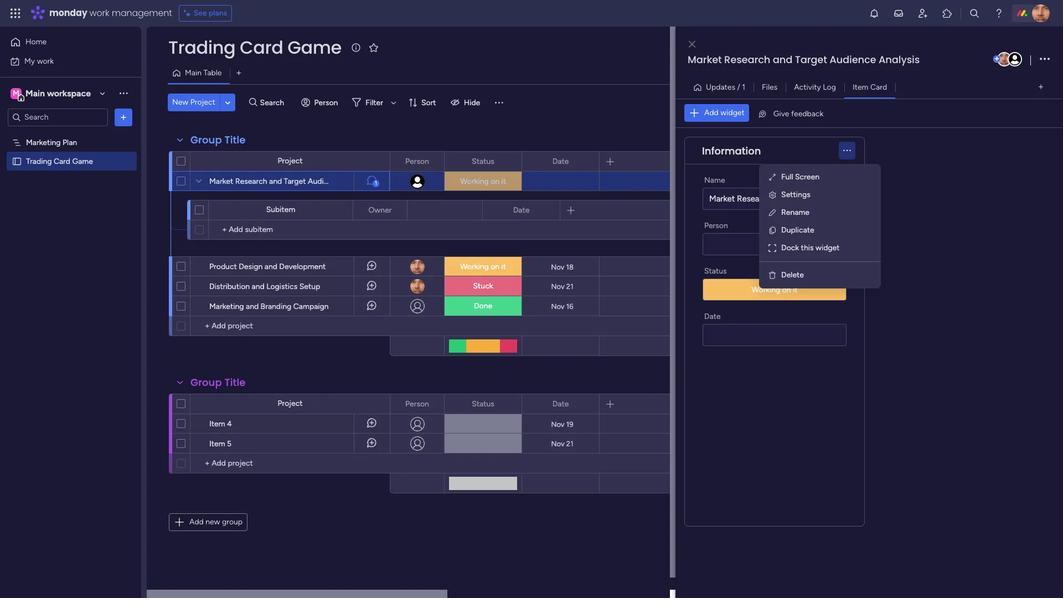 Task type: locate. For each thing, give the bounding box(es) containing it.
1 group title from the top
[[191, 133, 246, 147]]

group title for date
[[191, 376, 246, 389]]

1 vertical spatial group
[[191, 376, 222, 389]]

public board image
[[12, 156, 22, 166]]

group title for person
[[191, 133, 246, 147]]

notifications image
[[869, 8, 880, 19]]

trading right public board 'image'
[[26, 157, 52, 166]]

1 vertical spatial audience
[[308, 177, 341, 186]]

0 vertical spatial group title field
[[188, 133, 248, 147]]

item card button
[[845, 78, 896, 96]]

options image
[[1040, 52, 1050, 67], [118, 112, 129, 123]]

1 vertical spatial group title
[[191, 376, 246, 389]]

add inside button
[[189, 517, 204, 527]]

close image
[[689, 40, 696, 48]]

1 vertical spatial trading
[[26, 157, 52, 166]]

1 horizontal spatial marketing
[[209, 302, 244, 311]]

1 vertical spatial date field
[[511, 204, 533, 216]]

nov left 16
[[551, 302, 565, 311]]

activity log
[[795, 82, 837, 92]]

research inside field
[[725, 53, 771, 66]]

0 vertical spatial status
[[472, 157, 495, 166]]

21
[[567, 282, 574, 291], [567, 440, 574, 448]]

1 vertical spatial target
[[284, 177, 306, 186]]

table
[[204, 68, 222, 78]]

0 horizontal spatial add
[[189, 517, 204, 527]]

nov down nov 18
[[552, 282, 565, 291]]

1 vertical spatial group title field
[[188, 376, 248, 390]]

game inside list box
[[72, 157, 93, 166]]

1 vertical spatial + add project text field
[[196, 457, 286, 470]]

options image up add view icon on the right
[[1040, 52, 1050, 67]]

target up activity
[[795, 53, 828, 66]]

subitem
[[266, 205, 295, 214]]

1 vertical spatial nov 21
[[552, 440, 574, 448]]

2 status field from the top
[[469, 398, 497, 410]]

1 nov from the top
[[551, 263, 565, 271]]

work right my
[[37, 56, 54, 66]]

audience down screen
[[815, 194, 851, 204]]

add inside popup button
[[705, 108, 719, 117]]

item 4
[[209, 419, 232, 429]]

on
[[491, 177, 500, 186], [491, 262, 500, 271], [783, 285, 791, 295]]

game down plan
[[72, 157, 93, 166]]

target
[[795, 53, 828, 66], [284, 177, 306, 186], [790, 194, 813, 204]]

3 nov from the top
[[551, 302, 565, 311]]

and
[[773, 53, 793, 66], [269, 177, 282, 186], [774, 194, 788, 204], [265, 262, 278, 271], [252, 282, 265, 291], [246, 302, 259, 311]]

audience left 1 button
[[308, 177, 341, 186]]

card inside list box
[[54, 157, 70, 166]]

1 horizontal spatial james peterson image
[[1033, 4, 1050, 22]]

0 vertical spatial audience
[[830, 53, 877, 66]]

2 horizontal spatial card
[[871, 82, 888, 92]]

2 vertical spatial status
[[472, 399, 495, 409]]

0 vertical spatial group title
[[191, 133, 246, 147]]

1 vertical spatial it
[[502, 262, 506, 271]]

branding
[[261, 302, 292, 311]]

campaign
[[293, 302, 329, 311]]

0 horizontal spatial 1
[[375, 180, 377, 187]]

Status field
[[469, 155, 497, 168], [469, 398, 497, 410]]

date
[[553, 157, 569, 166], [513, 205, 530, 215], [705, 312, 721, 321], [553, 399, 569, 409]]

1 horizontal spatial card
[[240, 35, 283, 60]]

menu
[[760, 164, 881, 289]]

date field for owner
[[511, 204, 533, 216]]

nov 16
[[551, 302, 574, 311]]

title down angle down icon
[[225, 133, 246, 147]]

1 up the owner
[[375, 180, 377, 187]]

0 vertical spatial project
[[190, 98, 215, 107]]

johnsmith43233@gmail.com image
[[1008, 52, 1023, 66]]

0 vertical spatial nov 21
[[552, 282, 574, 291]]

21 down 19
[[567, 440, 574, 448]]

and up subitem
[[269, 177, 282, 186]]

0 vertical spatial card
[[240, 35, 283, 60]]

market research and target audience analysis up activity
[[688, 53, 920, 66]]

5 nov from the top
[[552, 440, 565, 448]]

0 vertical spatial title
[[225, 133, 246, 147]]

work for my
[[37, 56, 54, 66]]

information
[[702, 144, 761, 158]]

card
[[240, 35, 283, 60], [871, 82, 888, 92], [54, 157, 70, 166]]

2 21 from the top
[[567, 440, 574, 448]]

work right monday
[[90, 7, 109, 19]]

market
[[688, 53, 722, 66], [209, 177, 233, 186], [710, 194, 735, 204]]

work inside the my work button
[[37, 56, 54, 66]]

0 vertical spatial analysis
[[879, 53, 920, 66]]

group title field down angle down icon
[[188, 133, 248, 147]]

2 vertical spatial market research and target audience analysis
[[710, 194, 883, 204]]

Owner field
[[366, 204, 395, 216]]

see
[[194, 8, 207, 18]]

0 vertical spatial marketing
[[26, 138, 61, 147]]

1 horizontal spatial widget
[[816, 243, 840, 253]]

2 group title field from the top
[[188, 376, 248, 390]]

0 vertical spatial research
[[725, 53, 771, 66]]

nov down nov 19
[[552, 440, 565, 448]]

nov left 18
[[551, 263, 565, 271]]

1 vertical spatial widget
[[816, 243, 840, 253]]

Market Research and Target Audience Analysis field
[[685, 53, 992, 67]]

1 vertical spatial on
[[491, 262, 500, 271]]

add left new
[[189, 517, 204, 527]]

+ add project text field down 5
[[196, 457, 286, 470]]

0 vertical spatial working
[[460, 177, 489, 186]]

1 group from the top
[[191, 133, 222, 147]]

item
[[853, 82, 869, 92], [209, 419, 225, 429], [209, 439, 225, 449]]

1 title from the top
[[225, 133, 246, 147]]

main left table
[[185, 68, 202, 78]]

1 right '/'
[[743, 82, 746, 92]]

main inside button
[[185, 68, 202, 78]]

market research and target audience analysis up subitem
[[209, 177, 371, 186]]

16
[[567, 302, 574, 311]]

option
[[0, 132, 141, 135]]

0 vertical spatial market research and target audience analysis
[[688, 53, 920, 66]]

research
[[725, 53, 771, 66], [235, 177, 267, 186], [737, 194, 772, 204]]

work
[[90, 7, 109, 19], [37, 56, 54, 66]]

angle down image
[[225, 98, 231, 107]]

title
[[225, 133, 246, 147], [225, 376, 246, 389]]

card up add view image
[[240, 35, 283, 60]]

item inside item card button
[[853, 82, 869, 92]]

james peterson image
[[1033, 4, 1050, 22], [998, 52, 1012, 66]]

1 vertical spatial title
[[225, 376, 246, 389]]

1 vertical spatial research
[[235, 177, 267, 186]]

activity log button
[[786, 78, 845, 96]]

dapulse drag 2 image
[[678, 300, 681, 313]]

1 group title field from the top
[[188, 133, 248, 147]]

0 vertical spatial 21
[[567, 282, 574, 291]]

group for person
[[191, 133, 222, 147]]

2 vertical spatial working on it
[[752, 285, 798, 295]]

status field for date
[[469, 398, 497, 410]]

market research and target audience analysis up rename
[[710, 194, 883, 204]]

nov left 19
[[551, 420, 565, 429]]

1 horizontal spatial trading
[[168, 35, 236, 60]]

+ Add project text field
[[196, 320, 286, 333], [196, 457, 286, 470]]

0 vertical spatial + add project text field
[[196, 320, 286, 333]]

group title up item 4 at left
[[191, 376, 246, 389]]

Person field
[[403, 155, 432, 168], [403, 398, 432, 410]]

0 horizontal spatial work
[[37, 56, 54, 66]]

status for person
[[472, 157, 495, 166]]

target inside market research and target audience analysis field
[[795, 53, 828, 66]]

development
[[279, 262, 326, 271]]

0 vertical spatial person field
[[403, 155, 432, 168]]

give feedback button
[[754, 105, 828, 123]]

1 status field from the top
[[469, 155, 497, 168]]

1 vertical spatial status
[[705, 266, 727, 276]]

item card
[[853, 82, 888, 92]]

2 nov 21 from the top
[[552, 440, 574, 448]]

market research and target audience analysis inside field
[[688, 53, 920, 66]]

0 vertical spatial main
[[185, 68, 202, 78]]

1 horizontal spatial game
[[288, 35, 342, 60]]

2 vertical spatial item
[[209, 439, 225, 449]]

list box containing marketing plan
[[0, 131, 141, 320]]

research up '/'
[[725, 53, 771, 66]]

widget down '/'
[[721, 108, 745, 117]]

apps image
[[942, 8, 953, 19]]

0 horizontal spatial trading card game
[[26, 157, 93, 166]]

add widget button
[[685, 104, 749, 122]]

market research and target audience analysis
[[688, 53, 920, 66], [209, 177, 371, 186], [710, 194, 883, 204]]

group
[[222, 517, 243, 527]]

new
[[206, 517, 220, 527]]

research up rename icon at right
[[737, 194, 772, 204]]

rename image
[[768, 208, 777, 217]]

0 vertical spatial trading
[[168, 35, 236, 60]]

Search field
[[257, 95, 291, 110]]

status field for person
[[469, 155, 497, 168]]

list box
[[0, 131, 141, 320]]

0 horizontal spatial widget
[[721, 108, 745, 117]]

james peterson image down help image
[[998, 52, 1012, 66]]

duplicate
[[782, 225, 815, 235]]

1 vertical spatial marketing
[[209, 302, 244, 311]]

+ add project text field down marketing and branding campaign
[[196, 320, 286, 333]]

marketing inside list box
[[26, 138, 61, 147]]

1 horizontal spatial main
[[185, 68, 202, 78]]

monday
[[49, 7, 87, 19]]

1 horizontal spatial add
[[705, 108, 719, 117]]

management
[[112, 7, 172, 19]]

1 vertical spatial item
[[209, 419, 225, 429]]

0 vertical spatial james peterson image
[[1033, 4, 1050, 22]]

arrow down image
[[387, 96, 401, 109]]

1 vertical spatial 21
[[567, 440, 574, 448]]

nov
[[551, 263, 565, 271], [552, 282, 565, 291], [551, 302, 565, 311], [551, 420, 565, 429], [552, 440, 565, 448]]

target up subitem
[[284, 177, 306, 186]]

working on it
[[460, 177, 506, 186], [460, 262, 506, 271], [752, 285, 798, 295]]

main inside 'workspace selection' element
[[25, 88, 45, 98]]

nov 21 down nov 19
[[552, 440, 574, 448]]

group up item 4 at left
[[191, 376, 222, 389]]

0 vertical spatial add
[[705, 108, 719, 117]]

2 vertical spatial it
[[793, 285, 798, 295]]

0 vertical spatial date field
[[550, 155, 572, 168]]

0 horizontal spatial game
[[72, 157, 93, 166]]

and down distribution and logistics setup on the left top of the page
[[246, 302, 259, 311]]

widget
[[721, 108, 745, 117], [816, 243, 840, 253]]

0 vertical spatial status field
[[469, 155, 497, 168]]

add down updates / 1 button
[[705, 108, 719, 117]]

group down new project button
[[191, 133, 222, 147]]

marketing
[[26, 138, 61, 147], [209, 302, 244, 311]]

james peterson image right help image
[[1033, 4, 1050, 22]]

item left 4
[[209, 419, 225, 429]]

trading card game up add view image
[[168, 35, 342, 60]]

title for person
[[225, 376, 246, 389]]

audience up 'item card' on the right top
[[830, 53, 877, 66]]

2 title from the top
[[225, 376, 246, 389]]

marketing left plan
[[26, 138, 61, 147]]

1 vertical spatial status field
[[469, 398, 497, 410]]

1 vertical spatial options image
[[118, 112, 129, 123]]

and up files
[[773, 53, 793, 66]]

0 horizontal spatial options image
[[118, 112, 129, 123]]

group title down angle down icon
[[191, 133, 246, 147]]

research up subitem
[[235, 177, 267, 186]]

nov for marketing and branding campaign
[[551, 302, 565, 311]]

group title field for date
[[188, 133, 248, 147]]

0 horizontal spatial trading
[[26, 157, 52, 166]]

0 horizontal spatial marketing
[[26, 138, 61, 147]]

workspace
[[47, 88, 91, 98]]

audience inside market research and target audience analysis field
[[830, 53, 877, 66]]

marketing and branding campaign
[[209, 302, 329, 311]]

0 vertical spatial widget
[[721, 108, 745, 117]]

audience
[[830, 53, 877, 66], [308, 177, 341, 186], [815, 194, 851, 204]]

give feedback
[[774, 109, 824, 118]]

1 horizontal spatial work
[[90, 7, 109, 19]]

and up rename icon at right
[[774, 194, 788, 204]]

1 vertical spatial card
[[871, 82, 888, 92]]

18
[[566, 263, 574, 271]]

2 nov from the top
[[552, 282, 565, 291]]

1
[[743, 82, 746, 92], [375, 180, 377, 187]]

1 vertical spatial analysis
[[343, 177, 371, 186]]

1 vertical spatial person field
[[403, 398, 432, 410]]

filter button
[[348, 94, 401, 111]]

0 vertical spatial work
[[90, 7, 109, 19]]

0 horizontal spatial main
[[25, 88, 45, 98]]

2 group from the top
[[191, 376, 222, 389]]

0 vertical spatial options image
[[1040, 52, 1050, 67]]

analysis inside field
[[879, 53, 920, 66]]

2 group title from the top
[[191, 376, 246, 389]]

person inside popup button
[[314, 98, 338, 107]]

add
[[705, 108, 719, 117], [189, 517, 204, 527]]

2 vertical spatial project
[[278, 399, 303, 408]]

widget right this
[[816, 243, 840, 253]]

group
[[191, 133, 222, 147], [191, 376, 222, 389]]

widget inside menu
[[816, 243, 840, 253]]

item right log
[[853, 82, 869, 92]]

options image down workspace options icon
[[118, 112, 129, 123]]

full screen image
[[768, 173, 777, 182]]

nov 21
[[552, 282, 574, 291], [552, 440, 574, 448]]

2 vertical spatial research
[[737, 194, 772, 204]]

1 vertical spatial working
[[460, 262, 489, 271]]

working
[[460, 177, 489, 186], [460, 262, 489, 271], [752, 285, 781, 295]]

main
[[185, 68, 202, 78], [25, 88, 45, 98]]

title up 4
[[225, 376, 246, 389]]

1 vertical spatial project
[[278, 156, 303, 166]]

target up rename
[[790, 194, 813, 204]]

1 vertical spatial 1
[[375, 180, 377, 187]]

1 person field from the top
[[403, 155, 432, 168]]

1 vertical spatial add
[[189, 517, 204, 527]]

marketing down distribution
[[209, 302, 244, 311]]

see plans button
[[179, 5, 232, 22]]

trading
[[168, 35, 236, 60], [26, 157, 52, 166]]

workspace selection element
[[11, 87, 93, 101]]

person
[[314, 98, 338, 107], [406, 157, 429, 166], [705, 221, 728, 230], [406, 399, 429, 409]]

1 vertical spatial trading card game
[[26, 157, 93, 166]]

game left show board description image
[[288, 35, 342, 60]]

product design and development
[[209, 262, 326, 271]]

project
[[190, 98, 215, 107], [278, 156, 303, 166], [278, 399, 303, 408]]

main right workspace image
[[25, 88, 45, 98]]

1 horizontal spatial 1
[[743, 82, 746, 92]]

new project button
[[168, 94, 220, 111]]

card inside button
[[871, 82, 888, 92]]

Date field
[[550, 155, 572, 168], [511, 204, 533, 216], [550, 398, 572, 410]]

see plans
[[194, 8, 227, 18]]

group title field up item 4 at left
[[188, 376, 248, 390]]

work for monday
[[90, 7, 109, 19]]

1 vertical spatial work
[[37, 56, 54, 66]]

analysis
[[879, 53, 920, 66], [343, 177, 371, 186], [853, 194, 883, 204]]

card down plan
[[54, 157, 70, 166]]

activity
[[795, 82, 822, 92]]

2 vertical spatial card
[[54, 157, 70, 166]]

1 vertical spatial main
[[25, 88, 45, 98]]

Group Title field
[[188, 133, 248, 147], [188, 376, 248, 390]]

status
[[472, 157, 495, 166], [705, 266, 727, 276], [472, 399, 495, 409]]

21 down 18
[[567, 282, 574, 291]]

more dots image
[[844, 147, 852, 155]]

v2 search image
[[249, 96, 257, 109]]

card down market research and target audience analysis field
[[871, 82, 888, 92]]

group title
[[191, 133, 246, 147], [191, 376, 246, 389]]

item left 5
[[209, 439, 225, 449]]

trading card game inside list box
[[26, 157, 93, 166]]

1 + add project text field from the top
[[196, 320, 286, 333]]

trading card game down marketing plan at the top left of the page
[[26, 157, 93, 166]]

nov 21 down nov 18
[[552, 282, 574, 291]]

show board description image
[[349, 42, 363, 53]]

game
[[288, 35, 342, 60], [72, 157, 93, 166]]

0 vertical spatial trading card game
[[168, 35, 342, 60]]

trading up main table at left
[[168, 35, 236, 60]]

1 vertical spatial game
[[72, 157, 93, 166]]



Task type: vqa. For each thing, say whether or not it's contained in the screenshot.
Card inside the button
yes



Task type: describe. For each thing, give the bounding box(es) containing it.
main for main workspace
[[25, 88, 45, 98]]

add for add new group
[[189, 517, 204, 527]]

log
[[823, 82, 837, 92]]

updates / 1 button
[[689, 78, 754, 96]]

owner
[[369, 205, 392, 215]]

delete image
[[768, 271, 777, 280]]

item for item card
[[853, 82, 869, 92]]

nov for product design and development
[[551, 263, 565, 271]]

2 vertical spatial analysis
[[853, 194, 883, 204]]

marketing for marketing plan
[[26, 138, 61, 147]]

design
[[239, 262, 263, 271]]

home button
[[7, 33, 119, 51]]

5
[[227, 439, 232, 449]]

1 vertical spatial market
[[209, 177, 233, 186]]

dock this widget image
[[768, 244, 777, 253]]

dapulse addbtn image
[[994, 55, 1001, 63]]

plan
[[63, 138, 77, 147]]

settings image
[[768, 191, 777, 199]]

1 vertical spatial market research and target audience analysis
[[209, 177, 371, 186]]

group title field for person
[[188, 376, 248, 390]]

2 vertical spatial target
[[790, 194, 813, 204]]

2 vertical spatial date field
[[550, 398, 572, 410]]

/
[[738, 82, 741, 92]]

card for item card button at the right top
[[871, 82, 888, 92]]

market inside field
[[688, 53, 722, 66]]

marketing for marketing and branding campaign
[[209, 302, 244, 311]]

hide
[[464, 98, 480, 107]]

workspace image
[[11, 87, 22, 99]]

0 vertical spatial it
[[502, 177, 506, 186]]

files
[[762, 82, 778, 92]]

full screen
[[782, 172, 820, 182]]

m
[[13, 88, 19, 98]]

nov 18
[[551, 263, 574, 271]]

plans
[[209, 8, 227, 18]]

distribution and logistics setup
[[209, 282, 320, 291]]

project for date
[[278, 399, 303, 408]]

updates / 1
[[706, 82, 746, 92]]

2 + add project text field from the top
[[196, 457, 286, 470]]

1 horizontal spatial options image
[[1040, 52, 1050, 67]]

0 vertical spatial 1
[[743, 82, 746, 92]]

search everything image
[[970, 8, 981, 19]]

sort button
[[404, 94, 443, 111]]

my work button
[[7, 52, 119, 70]]

19
[[567, 420, 574, 429]]

+ Add subitem text field
[[214, 223, 303, 237]]

item for item 4
[[209, 419, 225, 429]]

1 button
[[354, 171, 390, 191]]

menu image
[[494, 97, 505, 108]]

date field for status
[[550, 155, 572, 168]]

setup
[[300, 282, 320, 291]]

menu containing full screen
[[760, 164, 881, 289]]

marketing plan
[[26, 138, 77, 147]]

1 vertical spatial working on it
[[460, 262, 506, 271]]

help image
[[994, 8, 1005, 19]]

rename
[[782, 208, 810, 217]]

and down design
[[252, 282, 265, 291]]

main table
[[185, 68, 222, 78]]

Search in workspace field
[[23, 111, 93, 124]]

add to favorites image
[[368, 42, 379, 53]]

done
[[474, 301, 493, 311]]

settings
[[782, 190, 811, 199]]

2 person field from the top
[[403, 398, 432, 410]]

main for main table
[[185, 68, 202, 78]]

and right design
[[265, 262, 278, 271]]

files button
[[754, 78, 786, 96]]

4 nov from the top
[[551, 420, 565, 429]]

nov for item 5
[[552, 440, 565, 448]]

workspace options image
[[118, 88, 129, 99]]

1 horizontal spatial trading card game
[[168, 35, 342, 60]]

screen
[[796, 172, 820, 182]]

invite members image
[[918, 8, 929, 19]]

card for trading card game field
[[240, 35, 283, 60]]

0 vertical spatial on
[[491, 177, 500, 186]]

main table button
[[168, 64, 230, 82]]

home
[[25, 37, 47, 47]]

my work
[[24, 56, 54, 66]]

2 vertical spatial on
[[783, 285, 791, 295]]

this
[[801, 243, 814, 253]]

group for date
[[191, 376, 222, 389]]

add view image
[[237, 69, 241, 77]]

title for date
[[225, 133, 246, 147]]

sort
[[422, 98, 436, 107]]

my
[[24, 56, 35, 66]]

feedback
[[792, 109, 824, 118]]

stuck
[[473, 281, 493, 291]]

add new group
[[189, 517, 243, 527]]

updates
[[706, 82, 736, 92]]

add new group button
[[169, 514, 248, 531]]

project inside button
[[190, 98, 215, 107]]

select product image
[[10, 8, 21, 19]]

and inside market research and target audience analysis field
[[773, 53, 793, 66]]

add widget
[[705, 108, 745, 117]]

2 vertical spatial audience
[[815, 194, 851, 204]]

1 vertical spatial james peterson image
[[998, 52, 1012, 66]]

monday work management
[[49, 7, 172, 19]]

0 vertical spatial working on it
[[460, 177, 506, 186]]

main workspace
[[25, 88, 91, 98]]

delete
[[782, 270, 804, 280]]

status for date
[[472, 399, 495, 409]]

2 vertical spatial market
[[710, 194, 735, 204]]

new
[[172, 98, 189, 107]]

full
[[782, 172, 794, 182]]

duplicate image
[[768, 226, 777, 235]]

hide button
[[446, 94, 487, 111]]

name
[[705, 176, 725, 185]]

dock this widget
[[782, 243, 840, 253]]

Trading Card Game field
[[166, 35, 344, 60]]

item 5
[[209, 439, 232, 449]]

0 vertical spatial game
[[288, 35, 342, 60]]

dock
[[782, 243, 800, 253]]

widget inside popup button
[[721, 108, 745, 117]]

1 21 from the top
[[567, 282, 574, 291]]

item for item 5
[[209, 439, 225, 449]]

add for add widget
[[705, 108, 719, 117]]

give
[[774, 109, 790, 118]]

product
[[209, 262, 237, 271]]

4
[[227, 419, 232, 429]]

new project
[[172, 98, 215, 107]]

add view image
[[1039, 83, 1044, 91]]

filter
[[366, 98, 383, 107]]

1 nov 21 from the top
[[552, 282, 574, 291]]

person button
[[297, 94, 345, 111]]

logistics
[[267, 282, 298, 291]]

project for person
[[278, 156, 303, 166]]

inbox image
[[894, 8, 905, 19]]

distribution
[[209, 282, 250, 291]]

nov 19
[[551, 420, 574, 429]]

2 vertical spatial working
[[752, 285, 781, 295]]



